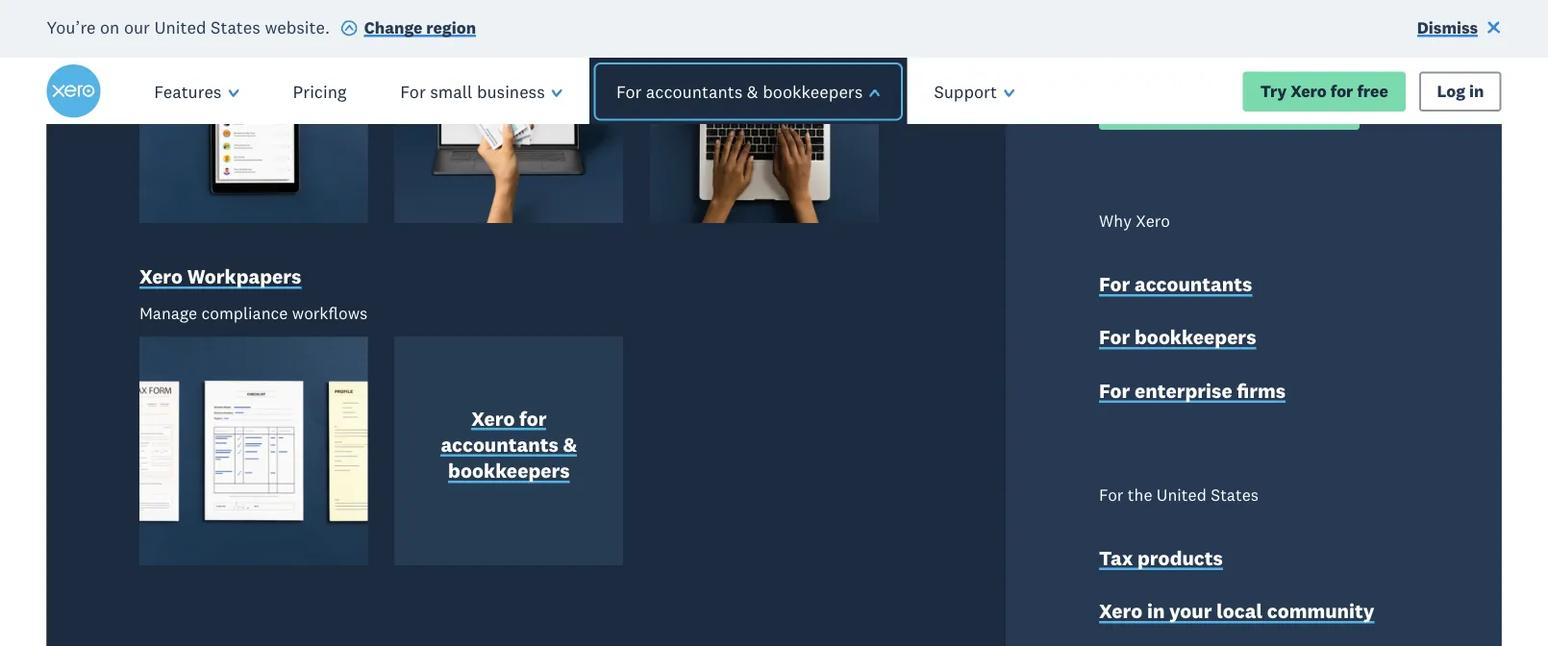 Task type: describe. For each thing, give the bounding box(es) containing it.
support button
[[907, 58, 1042, 125]]

pricing
[[293, 80, 347, 103]]

1 horizontal spatial united
[[1157, 484, 1207, 505]]

accounting
[[170, 469, 580, 570]]

workflows
[[292, 303, 368, 324]]

manage
[[139, 303, 197, 324]]

for for for bookkeepers
[[1099, 325, 1130, 350]]

manage compliance workflows
[[139, 303, 368, 324]]

xero in your local community link
[[1099, 599, 1375, 629]]

community
[[1267, 599, 1375, 624]]

compliance
[[201, 303, 288, 324]]

why xero
[[1099, 211, 1170, 231]]

why
[[1099, 211, 1132, 231]]

tax products
[[1099, 546, 1223, 571]]

change
[[364, 17, 422, 37]]

for the united states
[[1099, 484, 1259, 505]]

region
[[426, 17, 476, 37]]

xero inside back to what you love with xero accounting software
[[170, 397, 339, 497]]

back
[[317, 179, 496, 279]]

website.
[[265, 16, 330, 38]]

for small business
[[400, 80, 545, 103]]

products
[[1138, 546, 1223, 571]]

xero in your local community
[[1099, 599, 1375, 624]]

for for for accountants & bookkeepers
[[616, 80, 642, 103]]

for accountants link
[[1099, 272, 1252, 302]]

tax products link
[[1099, 546, 1223, 576]]

0 vertical spatial united
[[154, 16, 206, 38]]

your
[[1169, 599, 1212, 624]]

for for for the united states
[[1099, 484, 1124, 505]]

the for for
[[1128, 484, 1152, 505]]

for bookkeepers link
[[1099, 325, 1256, 355]]

what
[[170, 251, 354, 352]]

in for xero
[[1147, 599, 1165, 624]]

on
[[100, 16, 120, 38]]

features button
[[127, 58, 266, 125]]

log in
[[1437, 81, 1484, 101]]

1 vertical spatial bookkeepers
[[1135, 325, 1256, 350]]

support
[[934, 80, 997, 103]]

explore the partner program link
[[1099, 91, 1360, 130]]

for for for enterprise firms
[[1099, 378, 1130, 403]]

love
[[170, 324, 322, 424]]

for for for accountants
[[1099, 272, 1130, 297]]

for for for small business
[[400, 80, 426, 103]]

for inside xero for accountants & bookkeepers
[[519, 406, 547, 431]]

program
[[1274, 100, 1342, 120]]

software
[[170, 542, 492, 643]]



Task type: locate. For each thing, give the bounding box(es) containing it.
back to what you love with xero accounting software
[[170, 179, 590, 643]]

for accountants
[[1099, 272, 1252, 297]]

0 vertical spatial for
[[1331, 81, 1353, 101]]

accountants
[[646, 80, 743, 103], [1135, 272, 1252, 297], [441, 432, 559, 457]]

0 horizontal spatial accountants
[[441, 432, 559, 457]]

a xero user decorating a cake with blue icing. social proof badges surrounding the circular image. image
[[790, 125, 1502, 646]]

for accountants & bookkeepers
[[616, 80, 863, 103]]

you're
[[46, 16, 96, 38]]

1 horizontal spatial &
[[747, 80, 758, 103]]

try xero for free link
[[1243, 72, 1406, 111]]

xero for accountants & bookkeepers
[[441, 406, 577, 484]]

you
[[371, 251, 504, 352]]

dismiss button
[[1417, 16, 1502, 42]]

0 horizontal spatial bookkeepers
[[448, 459, 570, 484]]

0 vertical spatial &
[[747, 80, 758, 103]]

for enterprise firms
[[1099, 378, 1286, 403]]

in for log
[[1469, 81, 1484, 101]]

1 horizontal spatial in
[[1469, 81, 1484, 101]]

0 horizontal spatial &
[[563, 432, 577, 457]]

enterprise
[[1135, 378, 1232, 403]]

you're on our united states website.
[[46, 16, 330, 38]]

1 vertical spatial &
[[563, 432, 577, 457]]

for accountants & bookkeepers button
[[583, 58, 914, 125]]

workpapers
[[187, 265, 301, 290]]

in inside "link"
[[1147, 599, 1165, 624]]

features
[[154, 80, 222, 103]]

1 horizontal spatial for
[[1331, 81, 1353, 101]]

bookkeepers
[[763, 80, 863, 103], [1135, 325, 1256, 350], [448, 459, 570, 484]]

united up products
[[1157, 484, 1207, 505]]

xero for accountants & bookkeepers link
[[435, 406, 583, 488]]

in
[[1469, 81, 1484, 101], [1147, 599, 1165, 624]]

small
[[430, 80, 473, 103]]

xero inside xero in your local community "link"
[[1099, 599, 1143, 624]]

1 vertical spatial in
[[1147, 599, 1165, 624]]

dismiss
[[1417, 17, 1478, 37]]

try
[[1260, 81, 1287, 101]]

2 horizontal spatial bookkeepers
[[1135, 325, 1256, 350]]

in right log
[[1469, 81, 1484, 101]]

change region button
[[341, 16, 476, 42]]

xero homepage image
[[46, 65, 100, 118]]

0 horizontal spatial for
[[519, 406, 547, 431]]

2 vertical spatial bookkeepers
[[448, 459, 570, 484]]

log in link
[[1420, 72, 1502, 111]]

for inside try xero for free link
[[1331, 81, 1353, 101]]

free
[[1357, 81, 1388, 101]]

pricing link
[[266, 58, 373, 125]]

for inside 'dropdown button'
[[400, 80, 426, 103]]

& inside xero for accountants & bookkeepers
[[563, 432, 577, 457]]

1 vertical spatial accountants
[[1135, 272, 1252, 297]]

explore
[[1117, 100, 1177, 120]]

the left partner
[[1181, 100, 1207, 120]]

bookkeepers inside dropdown button
[[763, 80, 863, 103]]

partner
[[1211, 100, 1271, 120]]

the up the tax products at the bottom right of the page
[[1128, 484, 1152, 505]]

0 vertical spatial bookkeepers
[[763, 80, 863, 103]]

united right our
[[154, 16, 206, 38]]

& inside dropdown button
[[747, 80, 758, 103]]

xero
[[1291, 81, 1327, 101], [1136, 211, 1170, 231], [139, 265, 183, 290], [170, 397, 339, 497], [471, 406, 515, 431], [1099, 599, 1143, 624]]

2 horizontal spatial accountants
[[1135, 272, 1252, 297]]

to
[[512, 179, 590, 279]]

xero workpapers link
[[139, 264, 301, 294]]

0 horizontal spatial the
[[1128, 484, 1152, 505]]

in left your
[[1147, 599, 1165, 624]]

xero inside xero workpapers link
[[139, 265, 183, 290]]

for
[[1331, 81, 1353, 101], [519, 406, 547, 431]]

xero workpapers
[[139, 265, 301, 290]]

1 vertical spatial states
[[1211, 484, 1259, 505]]

states
[[211, 16, 260, 38], [1211, 484, 1259, 505]]

try xero for free
[[1260, 81, 1388, 101]]

1 vertical spatial for
[[519, 406, 547, 431]]

change region
[[364, 17, 476, 37]]

1 vertical spatial united
[[1157, 484, 1207, 505]]

our
[[124, 16, 150, 38]]

with
[[339, 324, 501, 424]]

for bookkeepers
[[1099, 325, 1256, 350]]

0 vertical spatial in
[[1469, 81, 1484, 101]]

tax
[[1099, 546, 1133, 571]]

1 vertical spatial the
[[1128, 484, 1152, 505]]

for enterprise firms link
[[1099, 378, 1286, 408]]

for
[[400, 80, 426, 103], [616, 80, 642, 103], [1099, 272, 1130, 297], [1099, 325, 1130, 350], [1099, 378, 1130, 403], [1099, 484, 1124, 505]]

xero inside xero for accountants & bookkeepers
[[471, 406, 515, 431]]

accountants for for accountants
[[1135, 272, 1252, 297]]

bookkeepers inside xero for accountants & bookkeepers
[[448, 459, 570, 484]]

states up products
[[1211, 484, 1259, 505]]

for small business button
[[373, 58, 589, 125]]

business
[[477, 80, 545, 103]]

0 vertical spatial states
[[211, 16, 260, 38]]

states left website.
[[211, 16, 260, 38]]

log
[[1437, 81, 1466, 101]]

explore the partner program
[[1117, 100, 1342, 120]]

1 horizontal spatial states
[[1211, 484, 1259, 505]]

&
[[747, 80, 758, 103], [563, 432, 577, 457]]

united
[[154, 16, 206, 38], [1157, 484, 1207, 505]]

1 horizontal spatial accountants
[[646, 80, 743, 103]]

accountants for for accountants & bookkeepers
[[646, 80, 743, 103]]

1 horizontal spatial bookkeepers
[[763, 80, 863, 103]]

0 horizontal spatial in
[[1147, 599, 1165, 624]]

firms
[[1237, 378, 1286, 403]]

2 vertical spatial accountants
[[441, 432, 559, 457]]

accountants inside xero for accountants & bookkeepers
[[441, 432, 559, 457]]

the
[[1181, 100, 1207, 120], [1128, 484, 1152, 505]]

the for explore
[[1181, 100, 1207, 120]]

0 vertical spatial the
[[1181, 100, 1207, 120]]

for inside dropdown button
[[616, 80, 642, 103]]

local
[[1217, 599, 1263, 624]]

0 horizontal spatial states
[[211, 16, 260, 38]]

0 vertical spatial accountants
[[646, 80, 743, 103]]

xero inside try xero for free link
[[1291, 81, 1327, 101]]

1 horizontal spatial the
[[1181, 100, 1207, 120]]

0 horizontal spatial united
[[154, 16, 206, 38]]

accountants inside dropdown button
[[646, 80, 743, 103]]



Task type: vqa. For each thing, say whether or not it's contained in the screenshot.
leftmost and
no



